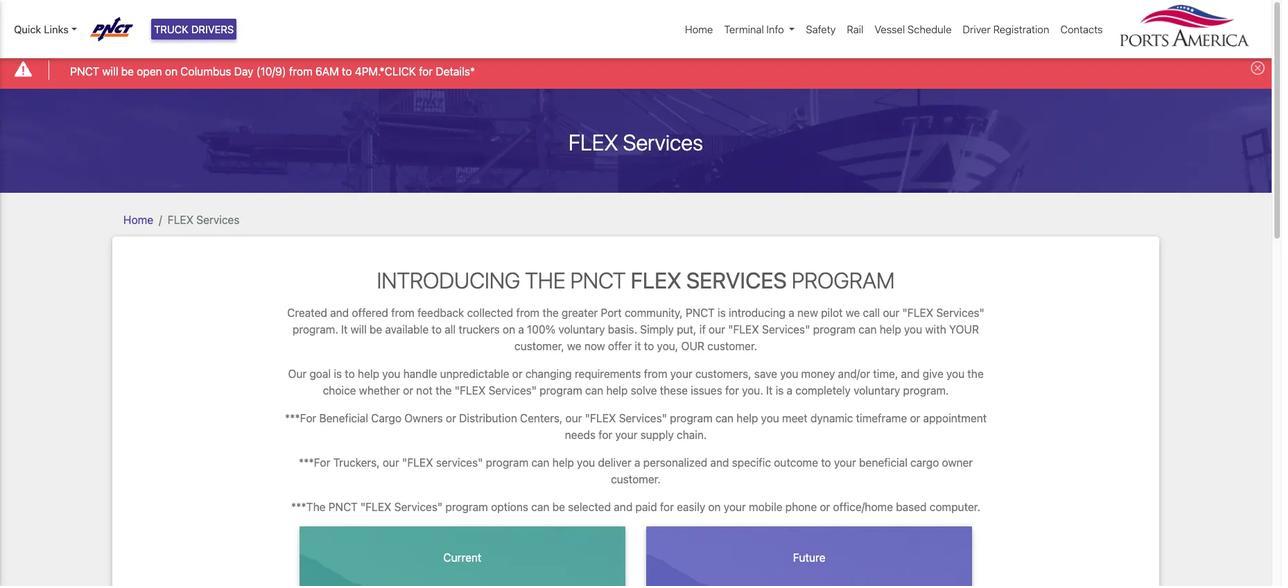 Task type: locate. For each thing, give the bounding box(es) containing it.
1 horizontal spatial voluntary
[[854, 384, 901, 397]]

0 vertical spatial will
[[102, 65, 118, 77]]

1 vertical spatial home
[[123, 213, 153, 226]]

for inside 'link'
[[419, 65, 433, 77]]

1 vertical spatial it
[[767, 384, 773, 397]]

services" up distribution
[[489, 384, 537, 397]]

you inside ***for truckers, our "flex services" program can help you deliver a personalized and specific outcome to your beneficial cargo owner customer.
[[577, 456, 595, 469]]

schedule
[[908, 23, 952, 35]]

issues
[[691, 384, 723, 397]]

customer. down deliver
[[611, 473, 661, 486]]

your left the beneficial
[[834, 456, 857, 469]]

"flex up with
[[903, 307, 934, 319]]

(10/9)
[[257, 65, 286, 77]]

and inside created and offered from feedback collected from the greater port community, pnct is introducing a new pilot we call our "flex services" program. it will be available to all truckers on a 100% voluntary basis. simply put, if our "flex services" program can help you with your customer, we now offer it to you, our customer.
[[330, 307, 349, 319]]

your inside ***for truckers, our "flex services" program can help you deliver a personalized and specific outcome to your beneficial cargo owner customer.
[[834, 456, 857, 469]]

help down 'you.'
[[737, 412, 758, 425]]

you right save at the bottom of the page
[[781, 368, 799, 380]]

1 horizontal spatial it
[[767, 384, 773, 397]]

1 vertical spatial customer.
[[611, 473, 661, 486]]

0 vertical spatial home
[[685, 23, 713, 35]]

pnct will be open on columbus day (10/9) from 6am to 4pm.*click for details* link
[[70, 63, 475, 79]]

our
[[681, 340, 705, 352]]

help down call
[[880, 323, 902, 336]]

0 horizontal spatial home link
[[123, 213, 153, 226]]

***for inside ***for truckers, our "flex services" program can help you deliver a personalized and specific outcome to your beneficial cargo owner customer.
[[299, 456, 331, 469]]

changing
[[526, 368, 572, 380]]

links
[[44, 23, 69, 35]]

our
[[288, 368, 307, 380]]

truckers,
[[333, 456, 380, 469]]

cargo
[[911, 456, 940, 469]]

2 vertical spatial is
[[776, 384, 784, 397]]

0 vertical spatial is
[[718, 307, 726, 319]]

paid
[[636, 501, 657, 513]]

1 vertical spatial we
[[567, 340, 582, 352]]

2 vertical spatial on
[[709, 501, 721, 513]]

"flex down unpredictable
[[455, 384, 486, 397]]

4pm.*click
[[355, 65, 416, 77]]

if
[[700, 323, 706, 336]]

truck
[[154, 23, 189, 35]]

contacts link
[[1055, 16, 1109, 43]]

our inside ***for beneficial cargo owners or distribution centers, our "flex services" program can help you meet dynamic timeframe or appointment needs for your supply chain.
[[566, 412, 582, 425]]

your up deliver
[[616, 429, 638, 441]]

to left all
[[432, 323, 442, 336]]

driver registration
[[963, 23, 1050, 35]]

be left open
[[121, 65, 134, 77]]

2 horizontal spatial is
[[776, 384, 784, 397]]

0 vertical spatial flex
[[569, 129, 619, 155]]

on right open
[[165, 65, 178, 77]]

you down needs
[[577, 456, 595, 469]]

0 horizontal spatial on
[[165, 65, 178, 77]]

pilot
[[821, 307, 843, 319]]

a
[[789, 307, 795, 319], [518, 323, 524, 336], [787, 384, 793, 397], [635, 456, 641, 469]]

from up 'solve'
[[644, 368, 668, 380]]

pnct up if
[[686, 307, 715, 319]]

and
[[330, 307, 349, 319], [901, 368, 920, 380], [711, 456, 729, 469], [614, 501, 633, 513]]

0 vertical spatial customer.
[[708, 340, 758, 352]]

1 vertical spatial on
[[503, 323, 516, 336]]

1 vertical spatial ***for
[[299, 456, 331, 469]]

help inside ***for truckers, our "flex services" program can help you deliver a personalized and specific outcome to your beneficial cargo owner customer.
[[553, 456, 574, 469]]

customers,
[[696, 368, 752, 380]]

2 horizontal spatial flex
[[631, 267, 682, 293]]

be left selected
[[553, 501, 565, 513]]

goal
[[310, 368, 331, 380]]

is inside created and offered from feedback collected from the greater port community, pnct is introducing a new pilot we call our "flex services" program. it will be available to all truckers on a 100% voluntary basis. simply put, if our "flex services" program can help you with your customer, we now offer it to you, our customer.
[[718, 307, 726, 319]]

to right outcome
[[821, 456, 832, 469]]

it inside our goal is to help you handle unpredictable or changing requirements from your customers, save you money and/or time, and give you the choice whether or not the "flex services" program can help solve these issues for you. it is a completely voluntary program.
[[767, 384, 773, 397]]

owners
[[405, 412, 443, 425]]

services" down new
[[762, 323, 811, 336]]

voluntary down time,
[[854, 384, 901, 397]]

customer,
[[515, 340, 565, 352]]

pnct will be open on columbus day (10/9) from 6am to 4pm.*click for details* alert
[[0, 51, 1272, 89]]

1 vertical spatial will
[[351, 323, 367, 336]]

1 horizontal spatial will
[[351, 323, 367, 336]]

and left offered
[[330, 307, 349, 319]]

program. inside our goal is to help you handle unpredictable or changing requirements from your customers, save you money and/or time, and give you the choice whether or not the "flex services" program can help solve these issues for you. it is a completely voluntary program.
[[904, 384, 949, 397]]

"flex left services"
[[402, 456, 433, 469]]

1 vertical spatial be
[[370, 323, 382, 336]]

***for inside ***for beneficial cargo owners or distribution centers, our "flex services" program can help you meet dynamic timeframe or appointment needs for your supply chain.
[[285, 412, 317, 425]]

0 horizontal spatial customer.
[[611, 473, 661, 486]]

pnct down quick links link
[[70, 65, 99, 77]]

we left the now on the bottom left of page
[[567, 340, 582, 352]]

is left introducing
[[718, 307, 726, 319]]

program. down created
[[293, 323, 338, 336]]

vessel schedule link
[[869, 16, 958, 43]]

can down requirements
[[585, 384, 604, 397]]

1 horizontal spatial be
[[370, 323, 382, 336]]

our inside ***for truckers, our "flex services" program can help you deliver a personalized and specific outcome to your beneficial cargo owner customer.
[[383, 456, 399, 469]]

our goal is to help you handle unpredictable or changing requirements from your customers, save you money and/or time, and give you the choice whether or not the "flex services" program can help solve these issues for you. it is a completely voluntary program.
[[288, 368, 984, 397]]

program up 'options'
[[486, 456, 529, 469]]

100%
[[527, 323, 556, 336]]

services" inside our goal is to help you handle unpredictable or changing requirements from your customers, save you money and/or time, and give you the choice whether or not the "flex services" program can help solve these issues for you. it is a completely voluntary program.
[[489, 384, 537, 397]]

quick links link
[[14, 21, 77, 37]]

it right 'you.'
[[767, 384, 773, 397]]

0 horizontal spatial flex
[[168, 213, 194, 226]]

help down needs
[[553, 456, 574, 469]]

services" up supply
[[619, 412, 667, 425]]

for left details*
[[419, 65, 433, 77]]

is
[[718, 307, 726, 319], [334, 368, 342, 380], [776, 384, 784, 397]]

pnct inside created and offered from feedback collected from the greater port community, pnct is introducing a new pilot we call our "flex services" program. it will be available to all truckers on a 100% voluntary basis. simply put, if our "flex services" program can help you with your customer, we now offer it to you, our customer.
[[686, 307, 715, 319]]

your up these
[[671, 368, 693, 380]]

can down centers,
[[532, 456, 550, 469]]

from up 100%
[[516, 307, 540, 319]]

you left "meet"
[[761, 412, 780, 425]]

can down issues
[[716, 412, 734, 425]]

program inside ***for beneficial cargo owners or distribution centers, our "flex services" program can help you meet dynamic timeframe or appointment needs for your supply chain.
[[670, 412, 713, 425]]

drivers
[[191, 23, 234, 35]]

the up 100%
[[543, 307, 559, 319]]

customer.
[[708, 340, 758, 352], [611, 473, 661, 486]]

and left the give
[[901, 368, 920, 380]]

***for
[[285, 412, 317, 425], [299, 456, 331, 469]]

you
[[905, 323, 923, 336], [382, 368, 401, 380], [781, 368, 799, 380], [947, 368, 965, 380], [761, 412, 780, 425], [577, 456, 595, 469]]

program inside created and offered from feedback collected from the greater port community, pnct is introducing a new pilot we call our "flex services" program. it will be available to all truckers on a 100% voluntary basis. simply put, if our "flex services" program can help you with your customer, we now offer it to you, our customer.
[[813, 323, 856, 336]]

services" up your on the bottom right of page
[[937, 307, 985, 319]]

you up whether
[[382, 368, 401, 380]]

2 vertical spatial be
[[553, 501, 565, 513]]

can down call
[[859, 323, 877, 336]]

on right easily
[[709, 501, 721, 513]]

1 vertical spatial voluntary
[[854, 384, 901, 397]]

specific
[[732, 456, 771, 469]]

0 horizontal spatial it
[[341, 323, 348, 336]]

a right deliver
[[635, 456, 641, 469]]

and/or
[[838, 368, 871, 380]]

it up 'choice'
[[341, 323, 348, 336]]

help inside created and offered from feedback collected from the greater port community, pnct is introducing a new pilot we call our "flex services" program. it will be available to all truckers on a 100% voluntary basis. simply put, if our "flex services" program can help you with your customer, we now offer it to you, our customer.
[[880, 323, 902, 336]]

you inside created and offered from feedback collected from the greater port community, pnct is introducing a new pilot we call our "flex services" program. it will be available to all truckers on a 100% voluntary basis. simply put, if our "flex services" program can help you with your customer, we now offer it to you, our customer.
[[905, 323, 923, 336]]

our up needs
[[566, 412, 582, 425]]

now
[[585, 340, 605, 352]]

***the pnct "flex services" program options can be selected and paid for easily on your mobile phone or office/home based computer.
[[291, 501, 981, 513]]

be
[[121, 65, 134, 77], [370, 323, 382, 336], [553, 501, 565, 513]]

program up the chain.
[[670, 412, 713, 425]]

"flex inside our goal is to help you handle unpredictable or changing requirements from your customers, save you money and/or time, and give you the choice whether or not the "flex services" program can help solve these issues for you. it is a completely voluntary program.
[[455, 384, 486, 397]]

program
[[792, 267, 895, 293]]

0 vertical spatial voluntary
[[559, 323, 605, 336]]

from up available at the bottom left of page
[[391, 307, 415, 319]]

or left changing
[[512, 368, 523, 380]]

voluntary inside created and offered from feedback collected from the greater port community, pnct is introducing a new pilot we call our "flex services" program. it will be available to all truckers on a 100% voluntary basis. simply put, if our "flex services" program can help you with your customer, we now offer it to you, our customer.
[[559, 323, 605, 336]]

for down customers, on the bottom right
[[726, 384, 739, 397]]

for right needs
[[599, 429, 613, 441]]

0 horizontal spatial is
[[334, 368, 342, 380]]

1 horizontal spatial home link
[[680, 16, 719, 43]]

can right 'options'
[[532, 501, 550, 513]]

rail link
[[842, 16, 869, 43]]

the up greater
[[525, 267, 566, 293]]

phone
[[786, 501, 817, 513]]

customer. up customers, on the bottom right
[[708, 340, 758, 352]]

program. down the give
[[904, 384, 949, 397]]

services
[[623, 129, 703, 155], [197, 213, 240, 226], [687, 267, 787, 293]]

***for for ***for truckers, our "flex services" program can help you deliver a personalized and specific outcome to your beneficial cargo owner customer.
[[299, 456, 331, 469]]

from inside 'link'
[[289, 65, 313, 77]]

to
[[342, 65, 352, 77], [432, 323, 442, 336], [644, 340, 654, 352], [345, 368, 355, 380], [821, 456, 832, 469]]

truckers
[[459, 323, 500, 336]]

1 horizontal spatial home
[[685, 23, 713, 35]]

our right truckers,
[[383, 456, 399, 469]]

program.
[[293, 323, 338, 336], [904, 384, 949, 397]]

current
[[444, 552, 482, 564]]

from left 6am
[[289, 65, 313, 77]]

0 horizontal spatial home
[[123, 213, 153, 226]]

on
[[165, 65, 178, 77], [503, 323, 516, 336], [709, 501, 721, 513]]

1 vertical spatial services
[[197, 213, 240, 226]]

be down offered
[[370, 323, 382, 336]]

1 horizontal spatial on
[[503, 323, 516, 336]]

introducing the pnct flex services program
[[377, 267, 895, 293]]

office/home
[[833, 501, 893, 513]]

0 vertical spatial on
[[165, 65, 178, 77]]

our right if
[[709, 323, 726, 336]]

0 horizontal spatial voluntary
[[559, 323, 605, 336]]

2 horizontal spatial on
[[709, 501, 721, 513]]

the
[[525, 267, 566, 293], [543, 307, 559, 319], [968, 368, 984, 380], [436, 384, 452, 397]]

***for left beneficial
[[285, 412, 317, 425]]

we left call
[[846, 307, 860, 319]]

you inside ***for beneficial cargo owners or distribution centers, our "flex services" program can help you meet dynamic timeframe or appointment needs for your supply chain.
[[761, 412, 780, 425]]

0 vertical spatial be
[[121, 65, 134, 77]]

your inside our goal is to help you handle unpredictable or changing requirements from your customers, save you money and/or time, and give you the choice whether or not the "flex services" program can help solve these issues for you. it is a completely voluntary program.
[[671, 368, 693, 380]]

home link
[[680, 16, 719, 43], [123, 213, 153, 226]]

and inside ***for truckers, our "flex services" program can help you deliver a personalized and specific outcome to your beneficial cargo owner customer.
[[711, 456, 729, 469]]

help
[[880, 323, 902, 336], [358, 368, 380, 380], [607, 384, 628, 397], [737, 412, 758, 425], [553, 456, 574, 469]]

0 horizontal spatial be
[[121, 65, 134, 77]]

new
[[798, 307, 819, 319]]

to up 'choice'
[[345, 368, 355, 380]]

1 vertical spatial flex
[[168, 213, 194, 226]]

1 horizontal spatial flex services
[[569, 129, 703, 155]]

1 vertical spatial flex services
[[168, 213, 240, 226]]

flex
[[569, 129, 619, 155], [168, 213, 194, 226], [631, 267, 682, 293]]

can inside our goal is to help you handle unpredictable or changing requirements from your customers, save you money and/or time, and give you the choice whether or not the "flex services" program can help solve these issues for you. it is a completely voluntary program.
[[585, 384, 604, 397]]

selected
[[568, 501, 611, 513]]

our right call
[[883, 307, 900, 319]]

quick
[[14, 23, 41, 35]]

handle
[[404, 368, 437, 380]]

1 horizontal spatial we
[[846, 307, 860, 319]]

"flex up needs
[[585, 412, 616, 425]]

you.
[[742, 384, 764, 397]]

1 vertical spatial home link
[[123, 213, 153, 226]]

program down changing
[[540, 384, 583, 397]]

program. inside created and offered from feedback collected from the greater port community, pnct is introducing a new pilot we call our "flex services" program. it will be available to all truckers on a 100% voluntary basis. simply put, if our "flex services" program can help you with your customer, we now offer it to you, our customer.
[[293, 323, 338, 336]]

you left with
[[905, 323, 923, 336]]

1 vertical spatial is
[[334, 368, 342, 380]]

can
[[859, 323, 877, 336], [585, 384, 604, 397], [716, 412, 734, 425], [532, 456, 550, 469], [532, 501, 550, 513]]

services"
[[937, 307, 985, 319], [762, 323, 811, 336], [489, 384, 537, 397], [619, 412, 667, 425], [395, 501, 443, 513]]

0 vertical spatial ***for
[[285, 412, 317, 425]]

terminal info
[[725, 23, 784, 35]]

***the
[[291, 501, 326, 513]]

pnct inside 'link'
[[70, 65, 99, 77]]

based
[[896, 501, 927, 513]]

program inside ***for truckers, our "flex services" program can help you deliver a personalized and specific outcome to your beneficial cargo owner customer.
[[486, 456, 529, 469]]

***for truckers, our "flex services" program can help you deliver a personalized and specific outcome to your beneficial cargo owner customer.
[[299, 456, 973, 486]]

0 horizontal spatial program.
[[293, 323, 338, 336]]

1 horizontal spatial customer.
[[708, 340, 758, 352]]

is up 'choice'
[[334, 368, 342, 380]]

***for left truckers,
[[299, 456, 331, 469]]

on down collected
[[503, 323, 516, 336]]

0 horizontal spatial will
[[102, 65, 118, 77]]

timeframe
[[856, 412, 908, 425]]

for
[[419, 65, 433, 77], [726, 384, 739, 397], [599, 429, 613, 441], [660, 501, 674, 513]]

program down pilot
[[813, 323, 856, 336]]

0 vertical spatial it
[[341, 323, 348, 336]]

and left specific
[[711, 456, 729, 469]]

voluntary down greater
[[559, 323, 605, 336]]

will down offered
[[351, 323, 367, 336]]

or
[[512, 368, 523, 380], [403, 384, 414, 397], [446, 412, 456, 425], [910, 412, 921, 425], [820, 501, 831, 513]]

beneficial
[[319, 412, 368, 425]]

computer.
[[930, 501, 981, 513]]

our
[[883, 307, 900, 319], [709, 323, 726, 336], [566, 412, 582, 425], [383, 456, 399, 469]]

will
[[102, 65, 118, 77], [351, 323, 367, 336]]

for inside our goal is to help you handle unpredictable or changing requirements from your customers, save you money and/or time, and give you the choice whether or not the "flex services" program can help solve these issues for you. it is a completely voluntary program.
[[726, 384, 739, 397]]

give
[[923, 368, 944, 380]]

0 vertical spatial program.
[[293, 323, 338, 336]]

home
[[685, 23, 713, 35], [123, 213, 153, 226]]

it inside created and offered from feedback collected from the greater port community, pnct is introducing a new pilot we call our "flex services" program. it will be available to all truckers on a 100% voluntary basis. simply put, if our "flex services" program can help you with your customer, we now offer it to you, our customer.
[[341, 323, 348, 336]]

1 vertical spatial program.
[[904, 384, 949, 397]]

or right timeframe
[[910, 412, 921, 425]]

0 horizontal spatial we
[[567, 340, 582, 352]]

will left open
[[102, 65, 118, 77]]

with
[[926, 323, 947, 336]]

0 vertical spatial we
[[846, 307, 860, 319]]

is down save at the bottom of the page
[[776, 384, 784, 397]]

to right 6am
[[342, 65, 352, 77]]

1 horizontal spatial is
[[718, 307, 726, 319]]

will inside 'link'
[[102, 65, 118, 77]]

2 vertical spatial flex
[[631, 267, 682, 293]]

a up "meet"
[[787, 384, 793, 397]]

all
[[445, 323, 456, 336]]

1 horizontal spatial program.
[[904, 384, 949, 397]]

for right paid
[[660, 501, 674, 513]]



Task type: describe. For each thing, give the bounding box(es) containing it.
be inside 'pnct will be open on columbus day (10/9) from 6am to 4pm.*click for details*' 'link'
[[121, 65, 134, 77]]

help up whether
[[358, 368, 380, 380]]

available
[[385, 323, 429, 336]]

basis.
[[608, 323, 638, 336]]

a inside our goal is to help you handle unpredictable or changing requirements from your customers, save you money and/or time, and give you the choice whether or not the "flex services" program can help solve these issues for you. it is a completely voluntary program.
[[787, 384, 793, 397]]

the inside created and offered from feedback collected from the greater port community, pnct is introducing a new pilot we call our "flex services" program. it will be available to all truckers on a 100% voluntary basis. simply put, if our "flex services" program can help you with your customer, we now offer it to you, our customer.
[[543, 307, 559, 319]]

registration
[[994, 23, 1050, 35]]

save
[[755, 368, 778, 380]]

0 horizontal spatial flex services
[[168, 213, 240, 226]]

or right 'owners'
[[446, 412, 456, 425]]

***for beneficial cargo owners or distribution centers, our "flex services" program can help you meet dynamic timeframe or appointment needs for your supply chain.
[[285, 412, 987, 441]]

deliver
[[598, 456, 632, 469]]

personalized
[[644, 456, 708, 469]]

open
[[137, 65, 162, 77]]

quick links
[[14, 23, 69, 35]]

greater
[[562, 307, 598, 319]]

your
[[950, 323, 980, 336]]

or left the not
[[403, 384, 414, 397]]

driver registration link
[[958, 16, 1055, 43]]

offer
[[608, 340, 632, 352]]

unpredictable
[[440, 368, 510, 380]]

safety
[[806, 23, 836, 35]]

will inside created and offered from feedback collected from the greater port community, pnct is introducing a new pilot we call our "flex services" program. it will be available to all truckers on a 100% voluntary basis. simply put, if our "flex services" program can help you with your customer, we now offer it to you, our customer.
[[351, 323, 367, 336]]

simply
[[640, 323, 674, 336]]

***for for ***for beneficial cargo owners or distribution centers, our "flex services" program can help you meet dynamic timeframe or appointment needs for your supply chain.
[[285, 412, 317, 425]]

2 vertical spatial services
[[687, 267, 787, 293]]

completely
[[796, 384, 851, 397]]

program left 'options'
[[446, 501, 488, 513]]

day
[[234, 65, 254, 77]]

1 horizontal spatial flex
[[569, 129, 619, 155]]

help inside ***for beneficial cargo owners or distribution centers, our "flex services" program can help you meet dynamic timeframe or appointment needs for your supply chain.
[[737, 412, 758, 425]]

you,
[[657, 340, 679, 352]]

services"
[[436, 456, 483, 469]]

future
[[793, 552, 826, 564]]

help down requirements
[[607, 384, 628, 397]]

"flex inside ***for beneficial cargo owners or distribution centers, our "flex services" program can help you meet dynamic timeframe or appointment needs for your supply chain.
[[585, 412, 616, 425]]

6am
[[316, 65, 339, 77]]

to inside ***for truckers, our "flex services" program can help you deliver a personalized and specific outcome to your beneficial cargo owner customer.
[[821, 456, 832, 469]]

driver
[[963, 23, 991, 35]]

close image
[[1252, 61, 1265, 75]]

and left paid
[[614, 501, 633, 513]]

dynamic
[[811, 412, 853, 425]]

put,
[[677, 323, 697, 336]]

the right the not
[[436, 384, 452, 397]]

outcome
[[774, 456, 819, 469]]

0 vertical spatial flex services
[[569, 129, 703, 155]]

introducing
[[729, 307, 786, 319]]

"flex inside ***for truckers, our "flex services" program can help you deliver a personalized and specific outcome to your beneficial cargo owner customer.
[[402, 456, 433, 469]]

rail
[[847, 23, 864, 35]]

money
[[802, 368, 836, 380]]

vessel
[[875, 23, 905, 35]]

on inside created and offered from feedback collected from the greater port community, pnct is introducing a new pilot we call our "flex services" program. it will be available to all truckers on a 100% voluntary basis. simply put, if our "flex services" program can help you with your customer, we now offer it to you, our customer.
[[503, 323, 516, 336]]

owner
[[942, 456, 973, 469]]

info
[[767, 23, 784, 35]]

2 horizontal spatial be
[[553, 501, 565, 513]]

chain.
[[677, 429, 707, 441]]

distribution
[[459, 412, 517, 425]]

0 vertical spatial services
[[623, 129, 703, 155]]

to right it
[[644, 340, 654, 352]]

the right the give
[[968, 368, 984, 380]]

can inside ***for truckers, our "flex services" program can help you deliver a personalized and specific outcome to your beneficial cargo owner customer.
[[532, 456, 550, 469]]

created
[[287, 307, 327, 319]]

on inside 'link'
[[165, 65, 178, 77]]

for inside ***for beneficial cargo owners or distribution centers, our "flex services" program can help you meet dynamic timeframe or appointment needs for your supply chain.
[[599, 429, 613, 441]]

centers,
[[520, 412, 563, 425]]

beneficial
[[860, 456, 908, 469]]

program inside our goal is to help you handle unpredictable or changing requirements from your customers, save you money and/or time, and give you the choice whether or not the "flex services" program can help solve these issues for you. it is a completely voluntary program.
[[540, 384, 583, 397]]

and inside our goal is to help you handle unpredictable or changing requirements from your customers, save you money and/or time, and give you the choice whether or not the "flex services" program can help solve these issues for you. it is a completely voluntary program.
[[901, 368, 920, 380]]

time,
[[874, 368, 899, 380]]

meet
[[782, 412, 808, 425]]

whether
[[359, 384, 400, 397]]

community,
[[625, 307, 683, 319]]

your inside ***for beneficial cargo owners or distribution centers, our "flex services" program can help you meet dynamic timeframe or appointment needs for your supply chain.
[[616, 429, 638, 441]]

mobile
[[749, 501, 783, 513]]

created and offered from feedback collected from the greater port community, pnct is introducing a new pilot we call our "flex services" program. it will be available to all truckers on a 100% voluntary basis. simply put, if our "flex services" program can help you with your customer, we now offer it to you, our customer.
[[287, 307, 985, 352]]

vessel schedule
[[875, 23, 952, 35]]

pnct will be open on columbus day (10/9) from 6am to 4pm.*click for details*
[[70, 65, 475, 77]]

a left new
[[789, 307, 795, 319]]

be inside created and offered from feedback collected from the greater port community, pnct is introducing a new pilot we call our "flex services" program. it will be available to all truckers on a 100% voluntary basis. simply put, if our "flex services" program can help you with your customer, we now offer it to you, our customer.
[[370, 323, 382, 336]]

voluntary inside our goal is to help you handle unpredictable or changing requirements from your customers, save you money and/or time, and give you the choice whether or not the "flex services" program can help solve these issues for you. it is a completely voluntary program.
[[854, 384, 901, 397]]

pnct up "port"
[[571, 267, 626, 293]]

from inside our goal is to help you handle unpredictable or changing requirements from your customers, save you money and/or time, and give you the choice whether or not the "flex services" program can help solve these issues for you. it is a completely voluntary program.
[[644, 368, 668, 380]]

a left 100%
[[518, 323, 524, 336]]

can inside created and offered from feedback collected from the greater port community, pnct is introducing a new pilot we call our "flex services" program. it will be available to all truckers on a 100% voluntary basis. simply put, if our "flex services" program can help you with your customer, we now offer it to you, our customer.
[[859, 323, 877, 336]]

your left mobile
[[724, 501, 746, 513]]

customer. inside created and offered from feedback collected from the greater port community, pnct is introducing a new pilot we call our "flex services" program. it will be available to all truckers on a 100% voluntary basis. simply put, if our "flex services" program can help you with your customer, we now offer it to you, our customer.
[[708, 340, 758, 352]]

terminal info link
[[719, 16, 801, 43]]

you right the give
[[947, 368, 965, 380]]

terminal
[[725, 23, 764, 35]]

contacts
[[1061, 23, 1103, 35]]

a inside ***for truckers, our "flex services" program can help you deliver a personalized and specific outcome to your beneficial cargo owner customer.
[[635, 456, 641, 469]]

needs
[[565, 429, 596, 441]]

it
[[635, 340, 641, 352]]

details*
[[436, 65, 475, 77]]

options
[[491, 501, 529, 513]]

feedback
[[418, 307, 464, 319]]

services" down services"
[[395, 501, 443, 513]]

or right "phone"
[[820, 501, 831, 513]]

not
[[416, 384, 433, 397]]

0 vertical spatial home link
[[680, 16, 719, 43]]

truck drivers
[[154, 23, 234, 35]]

easily
[[677, 501, 706, 513]]

call
[[863, 307, 880, 319]]

appointment
[[924, 412, 987, 425]]

"flex down truckers,
[[361, 501, 392, 513]]

to inside 'link'
[[342, 65, 352, 77]]

can inside ***for beneficial cargo owners or distribution centers, our "flex services" program can help you meet dynamic timeframe or appointment needs for your supply chain.
[[716, 412, 734, 425]]

to inside our goal is to help you handle unpredictable or changing requirements from your customers, save you money and/or time, and give you the choice whether or not the "flex services" program can help solve these issues for you. it is a completely voluntary program.
[[345, 368, 355, 380]]

introducing
[[377, 267, 521, 293]]

"flex down introducing
[[728, 323, 760, 336]]

pnct right ***the
[[329, 501, 358, 513]]

services" inside ***for beneficial cargo owners or distribution centers, our "flex services" program can help you meet dynamic timeframe or appointment needs for your supply chain.
[[619, 412, 667, 425]]

offered
[[352, 307, 388, 319]]

columbus
[[181, 65, 231, 77]]

customer. inside ***for truckers, our "flex services" program can help you deliver a personalized and specific outcome to your beneficial cargo owner customer.
[[611, 473, 661, 486]]

collected
[[467, 307, 513, 319]]



Task type: vqa. For each thing, say whether or not it's contained in the screenshot.
driver
yes



